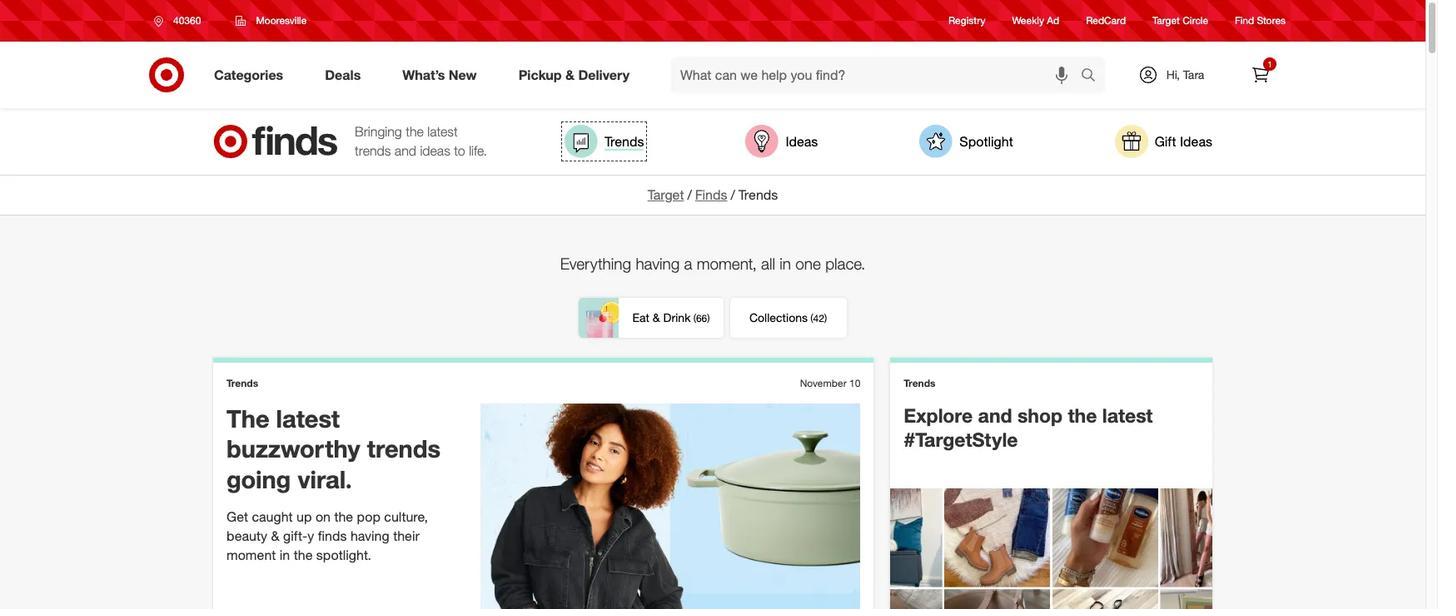 Task type: describe. For each thing, give the bounding box(es) containing it.
1
[[1268, 59, 1273, 69]]

( inside the collections ( 42 )
[[811, 312, 814, 325]]

moment
[[227, 547, 276, 564]]

the down "y"
[[294, 547, 313, 564]]

) inside eat & drink ( 66 )
[[708, 312, 710, 325]]

stores
[[1258, 15, 1286, 27]]

ideas inside ideas link
[[786, 133, 818, 150]]

40360
[[173, 14, 201, 27]]

1 horizontal spatial in
[[780, 254, 791, 273]]

66
[[696, 312, 708, 325]]

ideas inside the gift ideas link
[[1181, 133, 1213, 150]]

pickup
[[519, 66, 562, 83]]

get caught up on the pop culture, beauty & gift-y finds  having their moment in the spotlight.
[[227, 509, 428, 564]]

buzzworthy
[[227, 434, 360, 464]]

weekly ad
[[1013, 15, 1060, 27]]

trends up the
[[227, 377, 258, 390]]

What can we help you find? suggestions appear below search field
[[671, 57, 1086, 93]]

deals
[[325, 66, 361, 83]]

ideas link
[[746, 125, 818, 158]]

explore and shop the latest #targetstyle
[[904, 404, 1153, 451]]

having inside get caught up on the pop culture, beauty & gift-y finds  having their moment in the spotlight.
[[351, 528, 390, 545]]

all
[[762, 254, 776, 273]]

get
[[227, 509, 248, 526]]

bringing the latest trends and ideas to life.
[[355, 123, 487, 159]]

the latest buzzworthy trends going viral. image
[[480, 404, 861, 610]]

target link
[[648, 187, 684, 203]]

collections
[[750, 311, 808, 325]]

hi, tara
[[1167, 67, 1205, 82]]

eat
[[633, 311, 650, 325]]

weekly ad link
[[1013, 14, 1060, 28]]

the inside explore and shop the latest #targetstyle
[[1068, 404, 1098, 427]]

target circle
[[1153, 15, 1209, 27]]

everything
[[560, 254, 632, 273]]

shop
[[1018, 404, 1063, 427]]

latest inside bringing the latest trends and ideas to life.
[[428, 123, 458, 140]]

ideas
[[420, 142, 451, 159]]

( inside eat & drink ( 66 )
[[694, 312, 696, 325]]

the latest buzzworthy trends going viral.
[[227, 404, 441, 495]]

spotlight.
[[316, 547, 372, 564]]

spotlight link
[[920, 125, 1014, 158]]

life.
[[469, 142, 487, 159]]

categories
[[214, 66, 283, 83]]

november
[[800, 377, 847, 390]]

spotlight
[[960, 133, 1014, 150]]

the
[[227, 404, 270, 434]]

up
[[297, 509, 312, 526]]

registry
[[949, 15, 986, 27]]

their
[[393, 528, 420, 545]]

10
[[850, 377, 861, 390]]

redcard link
[[1087, 14, 1126, 28]]

finds link
[[695, 187, 728, 203]]

categories link
[[200, 57, 304, 93]]

pickup & delivery
[[519, 66, 630, 83]]

2 / from the left
[[731, 187, 735, 203]]

weekly
[[1013, 15, 1045, 27]]

registry link
[[949, 14, 986, 28]]

target circle link
[[1153, 14, 1209, 28]]

bringing
[[355, 123, 402, 140]]

what's new
[[403, 66, 477, 83]]

delivery
[[579, 66, 630, 83]]

what's new link
[[388, 57, 498, 93]]

pickup & delivery link
[[505, 57, 651, 93]]

november 10
[[800, 377, 861, 390]]

gift ideas
[[1155, 133, 1213, 150]]

collections ( 42 )
[[750, 311, 827, 325]]

one
[[796, 254, 821, 273]]

to
[[454, 142, 465, 159]]

viral.
[[298, 465, 352, 495]]

place.
[[826, 254, 866, 273]]

& for pickup
[[566, 66, 575, 83]]

40360 button
[[143, 6, 219, 36]]

1 link
[[1243, 57, 1280, 93]]

on
[[316, 509, 331, 526]]



Task type: locate. For each thing, give the bounding box(es) containing it.
2 horizontal spatial &
[[653, 311, 660, 325]]

mooresville button
[[225, 6, 318, 36]]

trends down delivery
[[605, 133, 644, 150]]

a
[[684, 254, 693, 273]]

going
[[227, 465, 291, 495]]

the up ideas on the left of the page
[[406, 123, 424, 140]]

in
[[780, 254, 791, 273], [280, 547, 290, 564]]

latest inside explore and shop the latest #targetstyle
[[1103, 404, 1153, 427]]

& for eat
[[653, 311, 660, 325]]

1 ) from the left
[[708, 312, 710, 325]]

beauty
[[227, 528, 268, 545]]

0 vertical spatial &
[[566, 66, 575, 83]]

1 vertical spatial and
[[978, 404, 1013, 427]]

in right all on the top right of page
[[780, 254, 791, 273]]

0 horizontal spatial target
[[648, 187, 684, 203]]

mooresville
[[256, 14, 307, 27]]

culture,
[[384, 509, 428, 526]]

2 ( from the left
[[811, 312, 814, 325]]

& right pickup
[[566, 66, 575, 83]]

/ left the finds
[[688, 187, 692, 203]]

0 horizontal spatial /
[[688, 187, 692, 203]]

0 horizontal spatial having
[[351, 528, 390, 545]]

drink
[[664, 311, 691, 325]]

1 / from the left
[[688, 187, 692, 203]]

2 ) from the left
[[825, 312, 827, 325]]

trends right finds link
[[739, 187, 778, 203]]

and up #targetstyle at the right of page
[[978, 404, 1013, 427]]

trends
[[605, 133, 644, 150], [739, 187, 778, 203], [227, 377, 258, 390], [904, 377, 936, 390]]

trends up explore
[[904, 377, 936, 390]]

0 horizontal spatial in
[[280, 547, 290, 564]]

& down caught on the bottom left of page
[[271, 528, 280, 545]]

( right drink
[[694, 312, 696, 325]]

circle
[[1183, 15, 1209, 27]]

tara
[[1184, 67, 1205, 82]]

trends for the latest buzzworthy trends going viral.
[[367, 434, 441, 464]]

and
[[395, 142, 417, 159], [978, 404, 1013, 427]]

redcard
[[1087, 15, 1126, 27]]

deals link
[[311, 57, 382, 93]]

&
[[566, 66, 575, 83], [653, 311, 660, 325], [271, 528, 280, 545]]

y
[[308, 528, 314, 545]]

1 horizontal spatial )
[[825, 312, 827, 325]]

/
[[688, 187, 692, 203], [731, 187, 735, 203]]

in inside get caught up on the pop culture, beauty & gift-y finds  having their moment in the spotlight.
[[280, 547, 290, 564]]

2 ideas from the left
[[1181, 133, 1213, 150]]

0 horizontal spatial ideas
[[786, 133, 818, 150]]

0 horizontal spatial )
[[708, 312, 710, 325]]

explore
[[904, 404, 973, 427]]

having left a
[[636, 254, 680, 273]]

trends down the bringing
[[355, 142, 391, 159]]

0 vertical spatial in
[[780, 254, 791, 273]]

trends link
[[565, 125, 644, 158]]

) right collections
[[825, 312, 827, 325]]

0 vertical spatial target
[[1153, 15, 1180, 27]]

2 vertical spatial &
[[271, 528, 280, 545]]

having
[[636, 254, 680, 273], [351, 528, 390, 545]]

target / finds / trends
[[648, 187, 778, 203]]

0 horizontal spatial and
[[395, 142, 417, 159]]

the right shop
[[1068, 404, 1098, 427]]

#targetstyle
[[904, 428, 1018, 451]]

caught
[[252, 509, 293, 526]]

moment,
[[697, 254, 757, 273]]

1 horizontal spatial &
[[566, 66, 575, 83]]

) inside the collections ( 42 )
[[825, 312, 827, 325]]

1 horizontal spatial having
[[636, 254, 680, 273]]

trends inside bringing the latest trends and ideas to life.
[[355, 142, 391, 159]]

1 vertical spatial in
[[280, 547, 290, 564]]

target finds image
[[213, 125, 338, 158]]

target for target / finds / trends
[[648, 187, 684, 203]]

and left ideas on the left of the page
[[395, 142, 417, 159]]

0 vertical spatial having
[[636, 254, 680, 273]]

1 horizontal spatial ideas
[[1181, 133, 1213, 150]]

latest
[[428, 123, 458, 140], [276, 404, 340, 434], [1103, 404, 1153, 427]]

1 horizontal spatial latest
[[428, 123, 458, 140]]

( right collections
[[811, 312, 814, 325]]

what's
[[403, 66, 445, 83]]

collage of people showing off their #targetstyle image
[[891, 489, 1213, 610]]

target for target circle
[[1153, 15, 1180, 27]]

hi,
[[1167, 67, 1180, 82]]

gift-
[[283, 528, 308, 545]]

1 horizontal spatial /
[[731, 187, 735, 203]]

and inside bringing the latest trends and ideas to life.
[[395, 142, 417, 159]]

gift ideas link
[[1115, 125, 1213, 158]]

trends
[[355, 142, 391, 159], [367, 434, 441, 464]]

eat & drink ( 66 )
[[633, 311, 710, 325]]

1 vertical spatial trends
[[367, 434, 441, 464]]

1 horizontal spatial and
[[978, 404, 1013, 427]]

)
[[708, 312, 710, 325], [825, 312, 827, 325]]

gift
[[1155, 133, 1177, 150]]

1 horizontal spatial (
[[811, 312, 814, 325]]

trends up culture,
[[367, 434, 441, 464]]

the
[[406, 123, 424, 140], [1068, 404, 1098, 427], [334, 509, 353, 526], [294, 547, 313, 564]]

search button
[[1074, 57, 1114, 97]]

in down gift-
[[280, 547, 290, 564]]

search
[[1074, 68, 1114, 85]]

42
[[814, 312, 825, 325]]

target left finds link
[[648, 187, 684, 203]]

0 vertical spatial and
[[395, 142, 417, 159]]

find
[[1236, 15, 1255, 27]]

target left circle
[[1153, 15, 1180, 27]]

everything having a moment, all in one place.
[[560, 254, 866, 273]]

new
[[449, 66, 477, 83]]

1 ( from the left
[[694, 312, 696, 325]]

find stores link
[[1236, 14, 1286, 28]]

having down pop
[[351, 528, 390, 545]]

ideas
[[786, 133, 818, 150], [1181, 133, 1213, 150]]

the right on
[[334, 509, 353, 526]]

finds
[[318, 528, 347, 545]]

1 vertical spatial having
[[351, 528, 390, 545]]

) right drink
[[708, 312, 710, 325]]

& inside get caught up on the pop culture, beauty & gift-y finds  having their moment in the spotlight.
[[271, 528, 280, 545]]

target
[[1153, 15, 1180, 27], [648, 187, 684, 203]]

1 vertical spatial &
[[653, 311, 660, 325]]

2 horizontal spatial latest
[[1103, 404, 1153, 427]]

0 horizontal spatial &
[[271, 528, 280, 545]]

(
[[694, 312, 696, 325], [811, 312, 814, 325]]

1 vertical spatial target
[[648, 187, 684, 203]]

1 ideas from the left
[[786, 133, 818, 150]]

0 vertical spatial trends
[[355, 142, 391, 159]]

trends inside "the latest buzzworthy trends going viral."
[[367, 434, 441, 464]]

0 horizontal spatial latest
[[276, 404, 340, 434]]

the inside bringing the latest trends and ideas to life.
[[406, 123, 424, 140]]

1 horizontal spatial target
[[1153, 15, 1180, 27]]

latest inside "the latest buzzworthy trends going viral."
[[276, 404, 340, 434]]

pop
[[357, 509, 381, 526]]

trends for bringing the latest trends and ideas to life.
[[355, 142, 391, 159]]

0 horizontal spatial (
[[694, 312, 696, 325]]

finds
[[695, 187, 728, 203]]

and inside explore and shop the latest #targetstyle
[[978, 404, 1013, 427]]

/ right finds link
[[731, 187, 735, 203]]

find stores
[[1236, 15, 1286, 27]]

& right eat
[[653, 311, 660, 325]]

ad
[[1047, 15, 1060, 27]]



Task type: vqa. For each thing, say whether or not it's contained in the screenshot.
Going
yes



